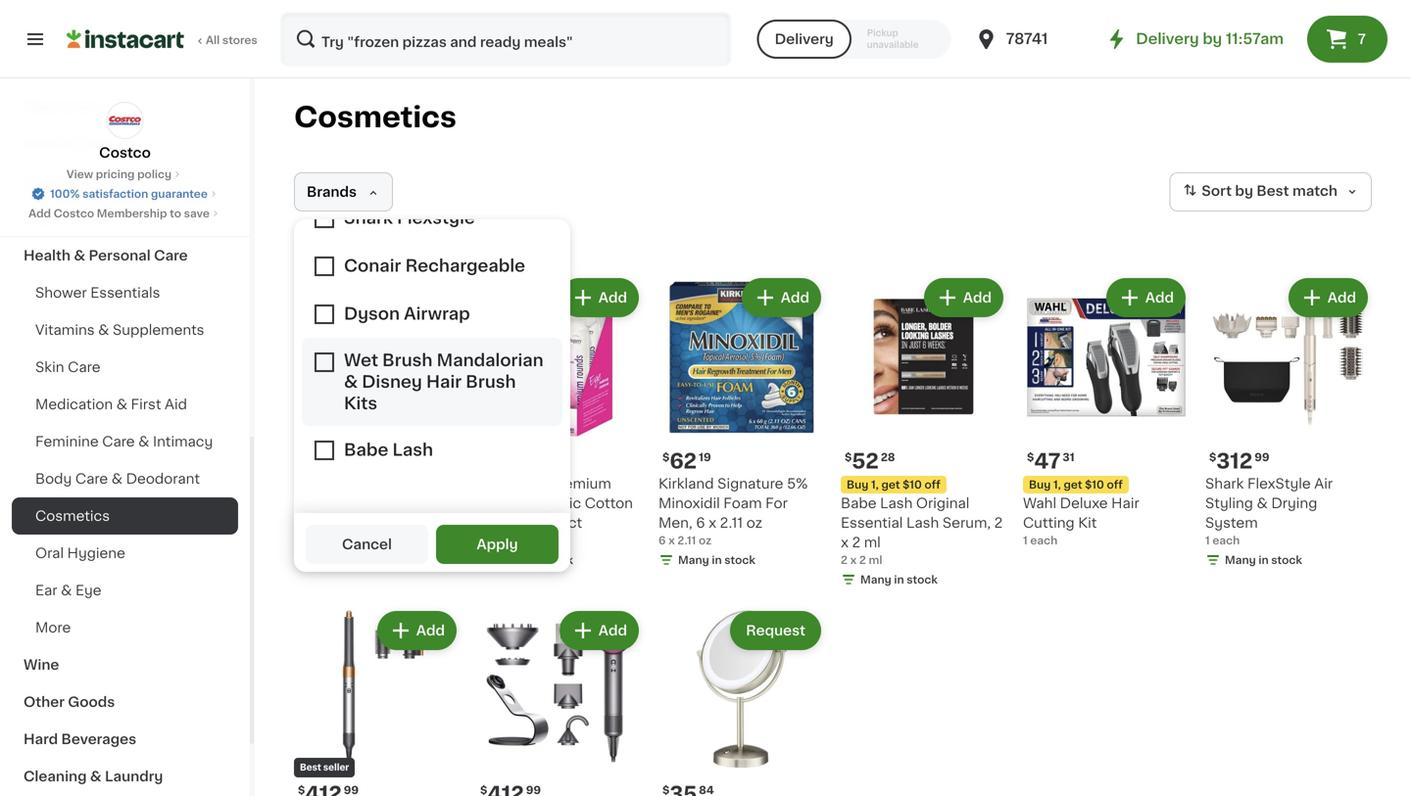 Task type: describe. For each thing, give the bounding box(es) containing it.
delivery button
[[757, 20, 851, 59]]

feminine care & intimacy link
[[12, 423, 238, 461]]

100% satisfaction guarantee
[[50, 189, 208, 199]]

buy for 52
[[847, 480, 868, 490]]

liquor
[[24, 174, 69, 188]]

cleaning & laundry
[[24, 770, 163, 784]]

essential
[[841, 516, 903, 530]]

pricing
[[96, 169, 135, 180]]

vitamins & supplements
[[35, 323, 204, 337]]

1 inside wahl deluxe hair cutting kit 1 each
[[1023, 536, 1028, 546]]

& for laundry
[[90, 770, 101, 784]]

skin care link
[[12, 349, 238, 386]]

product group containing 47
[[1023, 274, 1190, 549]]

1, for 47
[[1053, 480, 1061, 490]]

instacart logo image
[[67, 27, 184, 51]]

ear & eye link
[[12, 572, 238, 609]]

intimacy
[[153, 435, 213, 449]]

apply
[[477, 538, 518, 552]]

beer
[[24, 137, 57, 151]]

0 vertical spatial oz
[[746, 516, 762, 530]]

$ inside $ 52 28
[[845, 452, 852, 463]]

hypoallergenic
[[476, 497, 581, 511]]

health & personal care
[[24, 249, 188, 263]]

cancel
[[342, 538, 392, 552]]

off for 52
[[924, 480, 940, 490]]

$ 47 31
[[1027, 451, 1074, 472]]

in for ct
[[529, 555, 540, 566]]

hair for deluxe
[[1111, 497, 1139, 511]]

brands
[[307, 185, 357, 199]]

hair for brush
[[368, 497, 396, 511]]

flexstyle
[[1247, 477, 1311, 491]]

more
[[35, 621, 71, 635]]

best for best match
[[1257, 184, 1289, 198]]

many in stock for x
[[678, 555, 755, 566]]

1 vertical spatial ml
[[869, 555, 882, 566]]

original
[[916, 497, 969, 511]]

delivery by 11:57am
[[1136, 32, 1284, 46]]

paper
[[24, 212, 65, 225]]

vitamins & supplements link
[[12, 312, 238, 349]]

1 horizontal spatial costco
[[99, 146, 151, 160]]

kit
[[1078, 516, 1097, 530]]

31
[[1063, 452, 1074, 463]]

laundry
[[105, 770, 163, 784]]

in for x
[[712, 555, 722, 566]]

product group containing 23
[[294, 274, 461, 549]]

product group containing 52
[[841, 274, 1007, 592]]

cosmetics inside cosmetics link
[[35, 510, 110, 523]]

signature
[[717, 477, 783, 491]]

kirkland signature 5% minoxidil foam for men, 6 x 2.11 oz 6 x 2.11 oz
[[658, 477, 808, 546]]

5%
[[787, 477, 808, 491]]

get for 47
[[1064, 480, 1082, 490]]

in for each
[[1259, 555, 1269, 566]]

all stores link
[[67, 12, 259, 67]]

health
[[24, 249, 71, 263]]

product group containing 62
[[658, 274, 825, 572]]

0 vertical spatial 2.11
[[720, 516, 743, 530]]

many in stock for ct
[[496, 555, 573, 566]]

care for skin
[[68, 361, 100, 374]]

stock for for
[[724, 555, 755, 566]]

view pricing policy link
[[67, 167, 183, 182]]

delivery by 11:57am link
[[1105, 27, 1284, 51]]

feminine
[[35, 435, 99, 449]]

add costco membership to save
[[29, 208, 210, 219]]

1 horizontal spatial 99
[[526, 785, 541, 796]]

0 vertical spatial ml
[[864, 536, 881, 550]]

shower
[[35, 286, 87, 300]]

medication & first aid link
[[12, 386, 238, 423]]

cotton
[[585, 497, 633, 511]]

3
[[294, 536, 301, 546]]

product group containing 312
[[1205, 274, 1372, 572]]

essentials
[[90, 286, 160, 300]]

1 vertical spatial costco
[[54, 208, 94, 219]]

hard
[[24, 733, 58, 747]]

$ 52 28
[[845, 451, 895, 472]]

1 horizontal spatial 6
[[696, 516, 705, 530]]

wine link
[[12, 647, 238, 684]]

wine
[[24, 658, 59, 672]]

cleaning & laundry link
[[12, 758, 238, 796]]

beer & cider
[[24, 137, 114, 151]]

get for 52
[[881, 480, 900, 490]]

buy 1, get $10 off for 52
[[847, 480, 940, 490]]

skin
[[35, 361, 64, 374]]

78741
[[1006, 32, 1048, 46]]

& inside shark flexstyle air styling & drying system 1 each
[[1257, 497, 1268, 511]]

buy for 47
[[1029, 480, 1051, 490]]

first
[[131, 398, 161, 412]]

Search field
[[282, 14, 730, 65]]

liquor link
[[12, 163, 238, 200]]

0 horizontal spatial 6
[[658, 536, 666, 546]]

buy 1, get $10 off for 47
[[1029, 480, 1123, 490]]

1, for 52
[[871, 480, 879, 490]]

aid
[[165, 398, 187, 412]]

best seller
[[300, 764, 349, 773]]

52
[[852, 451, 879, 472]]

vitamins
[[35, 323, 95, 337]]

beverages
[[61, 733, 136, 747]]

cider
[[75, 137, 114, 151]]

request
[[746, 624, 805, 638]]

assorted
[[324, 516, 387, 530]]

& down first
[[138, 435, 149, 449]]

apply button
[[436, 525, 559, 564]]

wet
[[294, 497, 321, 511]]

& down feminine care & intimacy
[[112, 472, 123, 486]]

& for supplements
[[98, 323, 109, 337]]

oral hygiene link
[[12, 535, 238, 572]]

save
[[184, 208, 210, 219]]

floral
[[24, 63, 63, 76]]

rounds,
[[476, 516, 533, 530]]

1 vertical spatial 900
[[476, 536, 499, 546]]

1 vertical spatial lash
[[906, 516, 939, 530]]

100% satisfaction guarantee button
[[30, 182, 219, 202]]

deluxe
[[1060, 497, 1108, 511]]

cleaning
[[24, 770, 87, 784]]

many in stock for each
[[1225, 555, 1302, 566]]

electronics
[[24, 100, 104, 114]]

sort by
[[1202, 184, 1253, 198]]

off for 47
[[1107, 480, 1123, 490]]

satisfaction
[[82, 189, 148, 199]]

personal
[[89, 249, 151, 263]]



Task type: locate. For each thing, give the bounding box(es) containing it.
cosmetics up brands dropdown button
[[294, 103, 457, 131]]

1 buy from the left
[[847, 480, 868, 490]]

by for sort
[[1235, 184, 1253, 198]]

add
[[29, 208, 51, 219], [598, 291, 627, 305], [781, 291, 809, 305], [963, 291, 992, 305], [1145, 291, 1174, 305], [1328, 291, 1356, 305], [416, 624, 445, 638], [598, 624, 627, 638]]

& for personal
[[74, 249, 85, 263]]

312
[[1216, 451, 1253, 472]]

0 horizontal spatial delivery
[[775, 32, 834, 46]]

service type group
[[757, 20, 951, 59]]

& inside "link"
[[90, 770, 101, 784]]

goods for other goods
[[68, 696, 115, 709]]

view pricing policy
[[67, 169, 172, 180]]

oz down minoxidil
[[699, 536, 712, 546]]

1 horizontal spatial buy 1, get $10 off
[[1029, 480, 1123, 490]]

many down men,
[[678, 555, 709, 566]]

0 vertical spatial 900
[[536, 516, 565, 530]]

brush up 'assorted'
[[325, 497, 365, 511]]

2 hair from the left
[[1111, 497, 1139, 511]]

medication
[[35, 398, 113, 412]]

2 buy from the left
[[1029, 480, 1051, 490]]

air
[[1314, 477, 1333, 491]]

off up deluxe
[[1107, 480, 1123, 490]]

add button for wahl deluxe hair cutting kit
[[1108, 280, 1184, 316]]

0 horizontal spatial 2.11
[[677, 536, 696, 546]]

each inside shark flexstyle air styling & drying system 1 each
[[1212, 536, 1240, 546]]

goods
[[68, 212, 115, 225], [68, 696, 115, 709]]

0 horizontal spatial oz
[[699, 536, 712, 546]]

1 1, from the left
[[871, 480, 879, 490]]

best for best seller
[[300, 764, 321, 773]]

$ inside $ 47 31
[[1027, 452, 1034, 463]]

62
[[670, 451, 697, 472]]

1 horizontal spatial each
[[1212, 536, 1240, 546]]

swisspers premium hypoallergenic cotton rounds, 900 ct 900 ct
[[476, 477, 633, 546]]

minoxidil
[[658, 497, 720, 511]]

product group
[[294, 274, 461, 549], [476, 274, 643, 572], [658, 274, 825, 572], [841, 274, 1007, 592], [1023, 274, 1190, 549], [1205, 274, 1372, 572], [294, 608, 461, 797], [476, 608, 643, 797], [658, 608, 825, 797]]

beer & cider link
[[12, 125, 238, 163]]

many down the system
[[1225, 555, 1256, 566]]

hair inside wet brush hair brush set, assorted set 3 ct
[[368, 497, 396, 511]]

2 horizontal spatial ct
[[568, 516, 582, 530]]

each inside wahl deluxe hair cutting kit 1 each
[[1030, 536, 1058, 546]]

stock down the swisspers premium hypoallergenic cotton rounds, 900 ct 900 ct
[[542, 555, 573, 566]]

1 vertical spatial 2.11
[[677, 536, 696, 546]]

2 $10 from the left
[[1085, 480, 1104, 490]]

0 horizontal spatial buy
[[847, 480, 868, 490]]

oz
[[746, 516, 762, 530], [699, 536, 712, 546]]

request button
[[732, 613, 819, 649]]

1 vertical spatial oz
[[699, 536, 712, 546]]

oral
[[35, 547, 64, 560]]

set
[[391, 516, 414, 530]]

1 down the system
[[1205, 536, 1210, 546]]

in down kirkland signature 5% minoxidil foam for men, 6 x 2.11 oz 6 x 2.11 oz at bottom
[[712, 555, 722, 566]]

1 horizontal spatial 2.11
[[720, 516, 743, 530]]

goods down 'satisfaction'
[[68, 212, 115, 225]]

many in stock down apply
[[496, 555, 573, 566]]

add inside add costco membership to save link
[[29, 208, 51, 219]]

best left match
[[1257, 184, 1289, 198]]

1 vertical spatial goods
[[68, 696, 115, 709]]

goods for paper goods
[[68, 212, 115, 225]]

body care & deodorant
[[35, 472, 200, 486]]

0 horizontal spatial ct
[[304, 536, 315, 546]]

get up deluxe
[[1064, 480, 1082, 490]]

0 horizontal spatial buy 1, get $10 off
[[847, 480, 940, 490]]

care inside body care & deodorant link
[[75, 472, 108, 486]]

many for ct
[[496, 555, 527, 566]]

many for 2
[[860, 575, 891, 585]]

0 vertical spatial goods
[[68, 212, 115, 225]]

match
[[1292, 184, 1338, 198]]

stock down babe lash original essential lash serum, 2 x 2 ml 2 x 2 ml
[[907, 575, 938, 585]]

lash down original
[[906, 516, 939, 530]]

medication & first aid
[[35, 398, 187, 412]]

brush
[[325, 497, 365, 511], [400, 497, 440, 511]]

in down "rounds,"
[[529, 555, 540, 566]]

brush up set
[[400, 497, 440, 511]]

view
[[67, 169, 93, 180]]

900 down "rounds,"
[[476, 536, 499, 546]]

costco link
[[99, 102, 151, 163]]

delivery for delivery by 11:57am
[[1136, 32, 1199, 46]]

23 16
[[305, 451, 346, 472]]

28
[[881, 452, 895, 463]]

2 goods from the top
[[68, 696, 115, 709]]

ct inside wet brush hair brush set, assorted set 3 ct
[[304, 536, 315, 546]]

in for 2
[[894, 575, 904, 585]]

1 vertical spatial cosmetics
[[35, 510, 110, 523]]

care for body
[[75, 472, 108, 486]]

1 horizontal spatial cosmetics
[[294, 103, 457, 131]]

0 horizontal spatial get
[[881, 480, 900, 490]]

$10 up deluxe
[[1085, 480, 1104, 490]]

$ inside $ 312 99
[[1209, 452, 1216, 463]]

0 vertical spatial best
[[1257, 184, 1289, 198]]

many in stock down babe lash original essential lash serum, 2 x 2 ml 2 x 2 ml
[[860, 575, 938, 585]]

paper goods
[[24, 212, 115, 225]]

many down apply
[[496, 555, 527, 566]]

2.11 down the foam
[[720, 516, 743, 530]]

care
[[154, 249, 188, 263], [68, 361, 100, 374], [102, 435, 135, 449], [75, 472, 108, 486]]

1 hair from the left
[[368, 497, 396, 511]]

84
[[699, 785, 714, 796]]

1 horizontal spatial get
[[1064, 480, 1082, 490]]

0 vertical spatial costco
[[99, 146, 151, 160]]

0 horizontal spatial 99
[[344, 785, 359, 796]]

care right skin at the left top of page
[[68, 361, 100, 374]]

100%
[[50, 189, 80, 199]]

0 horizontal spatial brush
[[325, 497, 365, 511]]

cosmetics up oral hygiene
[[35, 510, 110, 523]]

1 horizontal spatial 1
[[1205, 536, 1210, 546]]

1 horizontal spatial 1,
[[1053, 480, 1061, 490]]

guarantee
[[151, 189, 208, 199]]

ml
[[864, 536, 881, 550], [869, 555, 882, 566]]

1 horizontal spatial buy
[[1029, 480, 1051, 490]]

0 horizontal spatial each
[[1030, 536, 1058, 546]]

& down beverages
[[90, 770, 101, 784]]

product group containing request
[[658, 608, 825, 797]]

$10 up original
[[903, 480, 922, 490]]

0 horizontal spatial best
[[300, 764, 321, 773]]

buy 1, get $10 off down 28
[[847, 480, 940, 490]]

hair right deluxe
[[1111, 497, 1139, 511]]

2 1, from the left
[[1053, 480, 1061, 490]]

& for cider
[[60, 137, 72, 151]]

2 off from the left
[[1107, 480, 1123, 490]]

0 horizontal spatial 1,
[[871, 480, 879, 490]]

78741 button
[[975, 12, 1092, 67]]

costco
[[99, 146, 151, 160], [54, 208, 94, 219]]

sort
[[1202, 184, 1232, 198]]

1 horizontal spatial by
[[1235, 184, 1253, 198]]

costco down 100%
[[54, 208, 94, 219]]

each down cutting
[[1030, 536, 1058, 546]]

2 1 from the left
[[1205, 536, 1210, 546]]

1 vertical spatial 6
[[658, 536, 666, 546]]

& right health
[[74, 249, 85, 263]]

hard beverages
[[24, 733, 136, 747]]

1 goods from the top
[[68, 212, 115, 225]]

many for x
[[678, 555, 709, 566]]

oz down the foam
[[746, 516, 762, 530]]

& down shower essentials
[[98, 323, 109, 337]]

by for delivery
[[1203, 32, 1222, 46]]

16
[[334, 452, 346, 463]]

many in stock down shark flexstyle air styling & drying system 1 each
[[1225, 555, 1302, 566]]

0 vertical spatial 6
[[696, 516, 705, 530]]

1 horizontal spatial ct
[[502, 536, 513, 546]]

1 buy 1, get $10 off from the left
[[847, 480, 940, 490]]

add button for babe lash original essential lash serum, 2 x 2 ml
[[926, 280, 1001, 316]]

ct for hair
[[304, 536, 315, 546]]

0 horizontal spatial off
[[924, 480, 940, 490]]

1 1 from the left
[[1023, 536, 1028, 546]]

1
[[1023, 536, 1028, 546], [1205, 536, 1210, 546]]

membership
[[97, 208, 167, 219]]

buy up wahl
[[1029, 480, 1051, 490]]

& right beer
[[60, 137, 72, 151]]

care right body on the bottom
[[75, 472, 108, 486]]

1 horizontal spatial $10
[[1085, 480, 1104, 490]]

1, down $ 47 31
[[1053, 480, 1061, 490]]

1 get from the left
[[881, 480, 900, 490]]

$ inside $ 62 19
[[662, 452, 670, 463]]

2 brush from the left
[[400, 497, 440, 511]]

& right ear
[[61, 584, 72, 598]]

2.11 down men,
[[677, 536, 696, 546]]

other
[[24, 696, 65, 709]]

system
[[1205, 516, 1258, 530]]

delivery inside button
[[775, 32, 834, 46]]

1 inside shark flexstyle air styling & drying system 1 each
[[1205, 536, 1210, 546]]

by left '11:57am'
[[1203, 32, 1222, 46]]

many down essential
[[860, 575, 891, 585]]

0 horizontal spatial cosmetics
[[35, 510, 110, 523]]

best inside best match sort by field
[[1257, 184, 1289, 198]]

men,
[[658, 516, 692, 530]]

swisspers
[[476, 477, 546, 491]]

0 horizontal spatial costco
[[54, 208, 94, 219]]

1 $10 from the left
[[903, 480, 922, 490]]

1, down $ 52 28
[[871, 480, 879, 490]]

19
[[699, 452, 711, 463]]

99 inside $ 312 99
[[1255, 452, 1269, 463]]

stock for 900
[[542, 555, 573, 566]]

11:57am
[[1226, 32, 1284, 46]]

0 vertical spatial lash
[[880, 497, 913, 511]]

x
[[709, 516, 716, 530], [668, 536, 675, 546], [841, 536, 849, 550], [850, 555, 857, 566]]

6 down minoxidil
[[696, 516, 705, 530]]

brands button
[[294, 172, 393, 212]]

ct down premium
[[568, 516, 582, 530]]

other goods link
[[12, 684, 238, 721]]

0 horizontal spatial by
[[1203, 32, 1222, 46]]

ct down "rounds,"
[[502, 536, 513, 546]]

babe
[[841, 497, 877, 511]]

1 vertical spatial best
[[300, 764, 321, 773]]

0 vertical spatial cosmetics
[[294, 103, 457, 131]]

0 vertical spatial by
[[1203, 32, 1222, 46]]

1 horizontal spatial best
[[1257, 184, 1289, 198]]

1 each from the left
[[1030, 536, 1058, 546]]

1 horizontal spatial oz
[[746, 516, 762, 530]]

delivery for delivery
[[775, 32, 834, 46]]

in down babe lash original essential lash serum, 2 x 2 ml 2 x 2 ml
[[894, 575, 904, 585]]

ear & eye
[[35, 584, 101, 598]]

& down flexstyle
[[1257, 497, 1268, 511]]

2 horizontal spatial 99
[[1255, 452, 1269, 463]]

premium
[[550, 477, 611, 491]]

cancel button
[[306, 525, 428, 564]]

None search field
[[280, 12, 732, 67]]

hair up set
[[368, 497, 396, 511]]

cutting
[[1023, 516, 1075, 530]]

ct
[[568, 516, 582, 530], [304, 536, 315, 546], [502, 536, 513, 546]]

by right sort
[[1235, 184, 1253, 198]]

more link
[[12, 609, 238, 647]]

best left seller
[[300, 764, 321, 773]]

$17.40 element
[[476, 449, 643, 474]]

1 down cutting
[[1023, 536, 1028, 546]]

stock for serum,
[[907, 575, 938, 585]]

1 horizontal spatial brush
[[400, 497, 440, 511]]

& for first
[[116, 398, 127, 412]]

get down 28
[[881, 480, 900, 490]]

stock for drying
[[1271, 555, 1302, 566]]

by inside field
[[1235, 184, 1253, 198]]

$10 for 52
[[903, 480, 922, 490]]

add button for swisspers premium hypoallergenic cotton rounds, 900 ct
[[561, 280, 637, 316]]

wet brush hair brush set, assorted set 3 ct
[[294, 497, 440, 546]]

2 each from the left
[[1212, 536, 1240, 546]]

care inside skin care link
[[68, 361, 100, 374]]

care up body care & deodorant
[[102, 435, 135, 449]]

many for each
[[1225, 555, 1256, 566]]

skin care
[[35, 361, 100, 374]]

0 horizontal spatial 1
[[1023, 536, 1028, 546]]

care inside health & personal care link
[[154, 249, 188, 263]]

each down the system
[[1212, 536, 1240, 546]]

900
[[536, 516, 565, 530], [476, 536, 499, 546]]

2 buy 1, get $10 off from the left
[[1029, 480, 1123, 490]]

policy
[[137, 169, 172, 180]]

costco logo image
[[106, 102, 144, 139]]

shower essentials
[[35, 286, 160, 300]]

many in stock for 2
[[860, 575, 938, 585]]

goods up beverages
[[68, 696, 115, 709]]

0 horizontal spatial $10
[[903, 480, 922, 490]]

kirkland
[[658, 477, 714, 491]]

2 get from the left
[[1064, 480, 1082, 490]]

buy 1, get $10 off up deluxe
[[1029, 480, 1123, 490]]

add button
[[561, 280, 637, 316], [744, 280, 819, 316], [926, 280, 1001, 316], [1108, 280, 1184, 316], [1290, 280, 1366, 316], [379, 613, 455, 649], [561, 613, 637, 649]]

set,
[[294, 516, 321, 530]]

off up original
[[924, 480, 940, 490]]

deodorant
[[126, 472, 200, 486]]

6 down men,
[[658, 536, 666, 546]]

1 vertical spatial by
[[1235, 184, 1253, 198]]

0 horizontal spatial 900
[[476, 536, 499, 546]]

buy up babe
[[847, 480, 868, 490]]

900 down hypoallergenic
[[536, 516, 565, 530]]

wahl deluxe hair cutting kit 1 each
[[1023, 497, 1139, 546]]

in down shark flexstyle air styling & drying system 1 each
[[1259, 555, 1269, 566]]

1 brush from the left
[[325, 497, 365, 511]]

& for eye
[[61, 584, 72, 598]]

ct for hypoallergenic
[[502, 536, 513, 546]]

many in stock down kirkland signature 5% minoxidil foam for men, 6 x 2.11 oz 6 x 2.11 oz at bottom
[[678, 555, 755, 566]]

1 off from the left
[[924, 480, 940, 490]]

Best match Sort by field
[[1169, 172, 1372, 212]]

shark
[[1205, 477, 1244, 491]]

0 horizontal spatial hair
[[368, 497, 396, 511]]

1 horizontal spatial hair
[[1111, 497, 1139, 511]]

ct right 3
[[304, 536, 315, 546]]

stock down shark flexstyle air styling & drying system 1 each
[[1271, 555, 1302, 566]]

add button for shark flexstyle air styling & drying system
[[1290, 280, 1366, 316]]

2.11
[[720, 516, 743, 530], [677, 536, 696, 546]]

add button for kirkland signature 5% minoxidil foam for men, 6 x 2.11 oz
[[744, 280, 819, 316]]

feminine care & intimacy
[[35, 435, 213, 449]]

care inside feminine care & intimacy link
[[102, 435, 135, 449]]

stock
[[542, 555, 573, 566], [724, 555, 755, 566], [1271, 555, 1302, 566], [907, 575, 938, 585]]

care down to
[[154, 249, 188, 263]]

shark flexstyle air styling & drying system 1 each
[[1205, 477, 1333, 546]]

1 horizontal spatial 900
[[536, 516, 565, 530]]

lash up essential
[[880, 497, 913, 511]]

1 horizontal spatial off
[[1107, 480, 1123, 490]]

eye
[[75, 584, 101, 598]]

costco up view pricing policy link
[[99, 146, 151, 160]]

care for feminine
[[102, 435, 135, 449]]

$10 for 47
[[1085, 480, 1104, 490]]

stock down kirkland signature 5% minoxidil foam for men, 6 x 2.11 oz 6 x 2.11 oz at bottom
[[724, 555, 755, 566]]

wahl
[[1023, 497, 1056, 511]]

1 horizontal spatial delivery
[[1136, 32, 1199, 46]]

1,
[[871, 480, 879, 490], [1053, 480, 1061, 490]]

shower essentials link
[[12, 274, 238, 312]]

& left first
[[116, 398, 127, 412]]

hair inside wahl deluxe hair cutting kit 1 each
[[1111, 497, 1139, 511]]



Task type: vqa. For each thing, say whether or not it's contained in the screenshot.
Delete list
no



